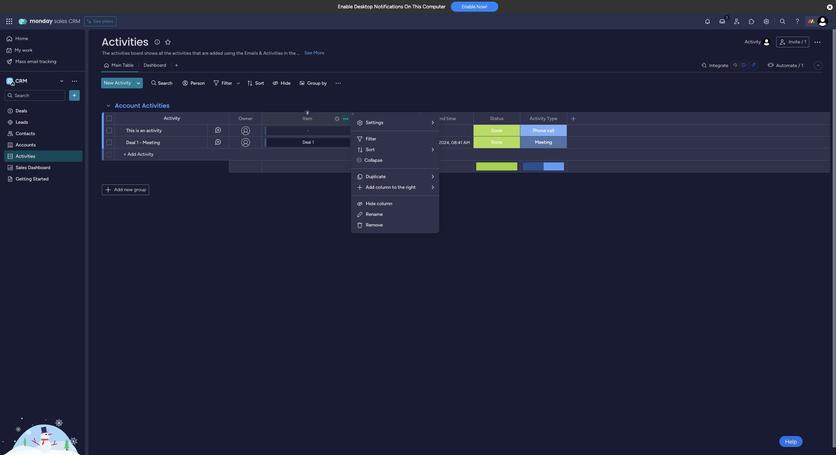 Task type: vqa. For each thing, say whether or not it's contained in the screenshot.
/ to the bottom
yes



Task type: locate. For each thing, give the bounding box(es) containing it.
1 deal from the left
[[126, 140, 135, 146]]

0 vertical spatial crm
[[69, 17, 80, 25]]

group
[[134, 187, 146, 193]]

time inside field
[[447, 116, 456, 121]]

end
[[437, 116, 445, 121]]

crm inside workspace selection element
[[15, 78, 27, 84]]

the right in
[[289, 50, 296, 56]]

group by
[[307, 80, 327, 86]]

my work
[[15, 47, 32, 53]]

meeting down 'activity' in the top left of the page
[[143, 140, 160, 146]]

rename image
[[357, 211, 363, 218]]

sort image
[[357, 147, 363, 153]]

see left more
[[304, 50, 312, 56]]

contacts
[[16, 131, 35, 136]]

-
[[307, 128, 309, 133], [140, 140, 142, 146]]

2022,
[[378, 128, 389, 133]]

the inside menu
[[398, 185, 405, 190]]

08:41
[[451, 140, 462, 145]]

add left new
[[114, 187, 123, 193]]

activities up add view icon
[[172, 50, 191, 56]]

activity right new
[[115, 80, 131, 86]]

1 time from the left
[[387, 116, 397, 121]]

activities right &
[[263, 50, 283, 56]]

hide for hide
[[281, 80, 291, 86]]

1 horizontal spatial hide
[[366, 201, 376, 207]]

owner
[[239, 116, 253, 121]]

1 horizontal spatial options image
[[814, 38, 822, 46]]

1 horizontal spatial options image
[[344, 113, 348, 124]]

0 horizontal spatial /
[[799, 63, 800, 68]]

crm right the workspace image
[[15, 78, 27, 84]]

options image right column information image
[[344, 113, 348, 124]]

options image down 'workspace options' icon
[[71, 92, 78, 99]]

1 down item field
[[312, 140, 314, 145]]

main table button
[[101, 60, 139, 71]]

am
[[403, 128, 410, 133], [403, 140, 409, 145], [463, 140, 470, 145]]

0 horizontal spatial deal
[[126, 140, 135, 146]]

menu
[[351, 115, 439, 233]]

angle down image
[[137, 81, 140, 86]]

1 vertical spatial options image
[[252, 113, 257, 124]]

sort
[[255, 80, 264, 86], [366, 147, 375, 153]]

group by button
[[297, 78, 331, 88]]

/ right automate
[[799, 63, 800, 68]]

1 10, from the left
[[373, 140, 378, 145]]

option
[[0, 105, 85, 106]]

right
[[406, 185, 416, 190]]

1 horizontal spatial nov
[[423, 140, 431, 145]]

see more link
[[304, 50, 325, 56]]

time right start
[[387, 116, 397, 121]]

add
[[366, 185, 374, 190], [114, 187, 123, 193]]

filter down 23,
[[366, 136, 376, 142]]

1 nov from the left
[[363, 140, 372, 145]]

hide right hide column image
[[366, 201, 376, 207]]

table
[[123, 62, 134, 68]]

1
[[805, 39, 807, 45], [802, 63, 804, 68], [137, 140, 138, 146], [312, 140, 314, 145]]

dashboard up started
[[28, 165, 50, 170]]

2024, for 08:41
[[439, 140, 450, 145]]

dashboard down shows
[[144, 62, 166, 68]]

automate
[[776, 63, 797, 68]]

activities down v2 search "image" at the left of page
[[142, 101, 170, 110]]

End time field
[[436, 115, 458, 122]]

1 horizontal spatial add
[[366, 185, 374, 190]]

meeting
[[535, 140, 552, 145], [143, 140, 160, 146]]

add right add column to the right icon
[[366, 185, 374, 190]]

list arrow image for add column to the right
[[432, 185, 434, 190]]

deal 1
[[303, 140, 314, 145]]

dapulse integrations image
[[702, 63, 707, 68]]

2 10, from the left
[[432, 140, 438, 145]]

main table
[[112, 62, 134, 68]]

0 horizontal spatial activities
[[111, 50, 130, 56]]

3 list arrow image from the top
[[432, 185, 434, 190]]

hide column
[[366, 201, 392, 207]]

Account Activities field
[[113, 101, 171, 110]]

activity
[[745, 39, 761, 45], [115, 80, 131, 86], [164, 116, 180, 121], [530, 116, 546, 121]]

sales
[[16, 165, 27, 170]]

1 right invite at the right
[[805, 39, 807, 45]]

0 horizontal spatial add
[[114, 187, 123, 193]]

deal down item field
[[303, 140, 311, 145]]

23,
[[371, 128, 377, 133]]

see left plans
[[93, 18, 101, 24]]

0 horizontal spatial hide
[[281, 80, 291, 86]]

options image
[[814, 38, 822, 46], [252, 113, 257, 124]]

0 horizontal spatial 2024,
[[379, 140, 391, 145]]

see inside button
[[93, 18, 101, 24]]

column up rename
[[377, 201, 392, 207]]

sales
[[54, 17, 67, 25]]

enable left 'now!'
[[462, 4, 476, 9]]

sort right arrow down image
[[255, 80, 264, 86]]

add for add column to the right
[[366, 185, 374, 190]]

2024, for 08:11
[[379, 140, 391, 145]]

0 horizontal spatial filter
[[222, 80, 232, 86]]

help button
[[780, 436, 803, 447]]

lottie animation image
[[0, 388, 85, 455]]

nov left 08:41
[[423, 140, 431, 145]]

search everything image
[[780, 18, 786, 25]]

help image
[[794, 18, 801, 25]]

0 vertical spatial /
[[802, 39, 803, 45]]

options image right type
[[558, 113, 562, 124]]

add inside button
[[114, 187, 123, 193]]

1 horizontal spatial /
[[802, 39, 803, 45]]

enable left desktop
[[338, 4, 353, 10]]

activities inside the account activities 'field'
[[142, 101, 170, 110]]

10, down 23,
[[373, 140, 378, 145]]

deal 1 - meeting
[[126, 140, 160, 146]]

done
[[491, 128, 502, 134], [491, 140, 502, 145]]

lottie animation element
[[0, 388, 85, 455]]

1 horizontal spatial time
[[447, 116, 456, 121]]

0 vertical spatial list arrow image
[[432, 121, 434, 125]]

list box containing deals
[[0, 104, 85, 275]]

1 vertical spatial column
[[377, 201, 392, 207]]

this right on
[[412, 4, 422, 10]]

hide inside popup button
[[281, 80, 291, 86]]

activities
[[101, 34, 149, 49], [263, 50, 283, 56], [142, 101, 170, 110], [16, 153, 35, 159]]

0 horizontal spatial nov
[[363, 140, 372, 145]]

1 down is
[[137, 140, 138, 146]]

2 time from the left
[[447, 116, 456, 121]]

0 vertical spatial see
[[93, 18, 101, 24]]

0 horizontal spatial this
[[126, 128, 135, 134]]

all
[[159, 50, 163, 56]]

1 list arrow image from the top
[[432, 121, 434, 125]]

sort right sort image
[[366, 147, 375, 153]]

hide left group by "popup button"
[[281, 80, 291, 86]]

column left to
[[376, 185, 391, 190]]

am right 03:00
[[403, 128, 410, 133]]

deal down this is an activity on the left top of page
[[126, 140, 135, 146]]

item
[[303, 116, 312, 121]]

am for nov 10, 2024, 08:41 am
[[463, 140, 470, 145]]

start
[[376, 116, 386, 121]]

the
[[164, 50, 171, 56], [236, 50, 243, 56], [289, 50, 296, 56], [398, 185, 405, 190]]

Start time field
[[374, 115, 399, 122]]

v2 collapse column outline image
[[357, 158, 362, 163]]

Search in workspace field
[[14, 92, 56, 99]]

2 nov from the left
[[423, 140, 431, 145]]

deal
[[126, 140, 135, 146], [303, 140, 311, 145]]

1 horizontal spatial dashboard
[[144, 62, 166, 68]]

activity down apps icon
[[745, 39, 761, 45]]

1 horizontal spatial deal
[[303, 140, 311, 145]]

column for hide
[[377, 201, 392, 207]]

menu containing settings
[[351, 115, 439, 233]]

am right 08:41
[[463, 140, 470, 145]]

activities up the board
[[101, 34, 149, 49]]

invite / 1 button
[[776, 37, 810, 47]]

0 vertical spatial options image
[[814, 38, 822, 46]]

0 vertical spatial dashboard
[[144, 62, 166, 68]]

arrow down image
[[234, 79, 243, 87]]

meeting down phone call
[[535, 140, 552, 145]]

this
[[412, 4, 422, 10], [126, 128, 135, 134]]

1 2024, from the left
[[379, 140, 391, 145]]

1 horizontal spatial filter
[[366, 136, 376, 142]]

1 horizontal spatial 10,
[[432, 140, 438, 145]]

activities
[[111, 50, 130, 56], [172, 50, 191, 56]]

activity button
[[742, 37, 774, 47]]

0 horizontal spatial time
[[387, 116, 397, 121]]

column for add
[[376, 185, 391, 190]]

that
[[192, 50, 201, 56]]

1 horizontal spatial meeting
[[535, 140, 552, 145]]

group
[[307, 80, 321, 86]]

/ right invite at the right
[[802, 39, 803, 45]]

nov right filter image
[[363, 140, 372, 145]]

page.
[[297, 50, 308, 56]]

board
[[131, 50, 143, 56]]

2024, left 08:41
[[439, 140, 450, 145]]

enable inside button
[[462, 4, 476, 9]]

remove image
[[357, 222, 363, 229]]

0 vertical spatial done
[[491, 128, 502, 134]]

filter image
[[357, 136, 363, 143]]

add for add new group
[[114, 187, 123, 193]]

10, up list arrow icon
[[432, 140, 438, 145]]

crm
[[69, 17, 80, 25], [15, 78, 27, 84]]

1 vertical spatial see
[[304, 50, 312, 56]]

plans
[[102, 18, 113, 24]]

see more
[[304, 50, 324, 56]]

activity inside popup button
[[745, 39, 761, 45]]

1 vertical spatial this
[[126, 128, 135, 134]]

phone
[[533, 128, 546, 134]]

notifications
[[374, 4, 403, 10]]

1 vertical spatial -
[[140, 140, 142, 146]]

2 deal from the left
[[303, 140, 311, 145]]

time inside field
[[387, 116, 397, 121]]

time for start time
[[387, 116, 397, 121]]

shows
[[144, 50, 158, 56]]

2 2024, from the left
[[439, 140, 450, 145]]

2024,
[[379, 140, 391, 145], [439, 140, 450, 145]]

autopilot image
[[768, 61, 774, 69]]

phone call
[[533, 128, 554, 134]]

1 horizontal spatial enable
[[462, 4, 476, 9]]

2 list arrow image from the top
[[432, 175, 434, 179]]

Item field
[[301, 115, 314, 122]]

activities up main table button
[[111, 50, 130, 56]]

1 vertical spatial hide
[[366, 201, 376, 207]]

main
[[112, 62, 122, 68]]

sort inside popup button
[[255, 80, 264, 86]]

filter left arrow down image
[[222, 80, 232, 86]]

the right to
[[398, 185, 405, 190]]

1 horizontal spatial sort
[[366, 147, 375, 153]]

0 vertical spatial filter
[[222, 80, 232, 86]]

time
[[387, 116, 397, 121], [447, 116, 456, 121]]

help
[[785, 438, 797, 445]]

this left is
[[126, 128, 135, 134]]

2 done from the top
[[491, 140, 502, 145]]

0 vertical spatial -
[[307, 128, 309, 133]]

2 vertical spatial list arrow image
[[432, 185, 434, 190]]

1 horizontal spatial this
[[412, 4, 422, 10]]

1 vertical spatial done
[[491, 140, 502, 145]]

0 horizontal spatial enable
[[338, 4, 353, 10]]

emails settings image
[[763, 18, 770, 25]]

workspace image
[[6, 77, 13, 85]]

enable now! button
[[451, 2, 498, 12]]

0 vertical spatial sort
[[255, 80, 264, 86]]

0 horizontal spatial sort
[[255, 80, 264, 86]]

0 horizontal spatial see
[[93, 18, 101, 24]]

sort desc image
[[306, 111, 309, 115]]

1 vertical spatial list arrow image
[[432, 175, 434, 179]]

list box
[[0, 104, 85, 275]]

now!
[[477, 4, 487, 9]]

options image
[[71, 92, 78, 99], [344, 113, 348, 124], [558, 113, 562, 124]]

see
[[93, 18, 101, 24], [304, 50, 312, 56]]

on
[[405, 4, 411, 10]]

/ inside invite / 1 button
[[802, 39, 803, 45]]

the activities board shows all the activities that are added using the emails & activities in the page.
[[102, 50, 308, 56]]

c
[[8, 78, 11, 84]]

0 horizontal spatial dashboard
[[28, 165, 50, 170]]

- down 'an' at the left
[[140, 140, 142, 146]]

list arrow image left end
[[432, 121, 434, 125]]

list arrow image
[[432, 121, 434, 125], [432, 175, 434, 179], [432, 185, 434, 190]]

new
[[104, 80, 114, 86]]

2024, down '2022,'
[[379, 140, 391, 145]]

1 horizontal spatial 2024,
[[439, 140, 450, 145]]

settings image
[[357, 120, 363, 126]]

1 vertical spatial filter
[[366, 136, 376, 142]]

1 vertical spatial crm
[[15, 78, 27, 84]]

invite
[[789, 39, 800, 45]]

1 horizontal spatial activities
[[172, 50, 191, 56]]

crm right sales
[[69, 17, 80, 25]]

1 vertical spatial /
[[799, 63, 800, 68]]

getting started
[[16, 176, 49, 182]]

list arrow image right "right"
[[432, 185, 434, 190]]

workspace options image
[[71, 78, 78, 84]]

0 horizontal spatial 10,
[[373, 140, 378, 145]]

activity up phone at the top right of the page
[[530, 116, 546, 121]]

- up deal 1
[[307, 128, 309, 133]]

1 horizontal spatial see
[[304, 50, 312, 56]]

status
[[490, 116, 504, 121]]

0 horizontal spatial crm
[[15, 78, 27, 84]]

list arrow image down list arrow icon
[[432, 175, 434, 179]]

03:00
[[390, 128, 402, 133]]

apps image
[[748, 18, 755, 25]]

am right 08:11
[[403, 140, 409, 145]]

0 vertical spatial column
[[376, 185, 391, 190]]

workspace selection element
[[6, 77, 28, 86]]

enable for enable now!
[[462, 4, 476, 9]]

0 vertical spatial hide
[[281, 80, 291, 86]]

time right end
[[447, 116, 456, 121]]

more
[[314, 50, 324, 56]]



Task type: describe. For each thing, give the bounding box(es) containing it.
activity type
[[530, 116, 558, 121]]

mass email tracking
[[15, 59, 56, 64]]

deal for deal 1
[[303, 140, 311, 145]]

1 horizontal spatial -
[[307, 128, 309, 133]]

notifications image
[[704, 18, 711, 25]]

type
[[547, 116, 558, 121]]

0 vertical spatial this
[[412, 4, 422, 10]]

my work button
[[4, 45, 72, 56]]

deal for deal 1 - meeting
[[126, 140, 135, 146]]

integrate
[[709, 63, 729, 68]]

invite / 1
[[789, 39, 807, 45]]

hide column image
[[357, 201, 363, 207]]

add view image
[[175, 63, 178, 68]]

select product image
[[6, 18, 13, 25]]

menu image
[[335, 80, 342, 86]]

nov for nov 10, 2024, 08:11 am
[[363, 140, 372, 145]]

dashboard inside dashboard button
[[144, 62, 166, 68]]

1 horizontal spatial crm
[[69, 17, 80, 25]]

/ for invite
[[802, 39, 803, 45]]

show board description image
[[153, 39, 161, 45]]

add column to the right image
[[357, 184, 363, 191]]

enable for enable desktop notifications on this computer
[[338, 4, 353, 10]]

start time
[[376, 116, 397, 121]]

hide for hide column
[[366, 201, 376, 207]]

new
[[124, 187, 133, 193]]

am for nov 10, 2024, 08:11 am
[[403, 140, 409, 145]]

see for see plans
[[93, 18, 101, 24]]

1 vertical spatial dashboard
[[28, 165, 50, 170]]

Owner field
[[237, 115, 254, 122]]

emails
[[245, 50, 258, 56]]

the right all
[[164, 50, 171, 56]]

/ for automate
[[799, 63, 800, 68]]

add new group button
[[102, 185, 149, 195]]

monday
[[30, 17, 53, 25]]

started
[[33, 176, 49, 182]]

nov for nov 10, 2024, 08:41 am
[[423, 140, 431, 145]]

by
[[322, 80, 327, 86]]

v2 search image
[[151, 79, 156, 87]]

activity
[[146, 128, 162, 134]]

1 inside button
[[805, 39, 807, 45]]

+ Add Activity  text field
[[118, 151, 226, 159]]

hide button
[[270, 78, 295, 88]]

nov 10, 2024, 08:41 am
[[423, 140, 470, 145]]

activity inside field
[[530, 116, 546, 121]]

add new group
[[114, 187, 146, 193]]

christina overa image
[[818, 16, 828, 27]]

is
[[136, 128, 139, 134]]

time for end time
[[447, 116, 456, 121]]

mass
[[15, 59, 26, 64]]

person button
[[180, 78, 209, 88]]

automate / 1
[[776, 63, 804, 68]]

2 horizontal spatial options image
[[558, 113, 562, 124]]

1 vertical spatial sort
[[366, 147, 375, 153]]

accounts
[[16, 142, 36, 148]]

see plans button
[[84, 16, 116, 26]]

Status field
[[488, 115, 505, 122]]

duplicate image
[[357, 174, 363, 180]]

jun
[[363, 128, 370, 133]]

leads
[[16, 119, 28, 125]]

desktop
[[354, 4, 373, 10]]

remove
[[366, 222, 383, 228]]

nov 10, 2024, 08:11 am
[[363, 140, 409, 145]]

email
[[27, 59, 38, 64]]

08:11
[[392, 140, 402, 145]]

inbox image
[[719, 18, 726, 25]]

Search field
[[156, 78, 176, 88]]

the
[[102, 50, 110, 56]]

getting
[[16, 176, 32, 182]]

filter inside menu
[[366, 136, 376, 142]]

sort asc image
[[306, 111, 309, 115]]

person
[[191, 80, 205, 86]]

see plans
[[93, 18, 113, 24]]

Activities field
[[100, 34, 150, 49]]

2 activities from the left
[[172, 50, 191, 56]]

are
[[202, 50, 209, 56]]

list arrow image for settings
[[432, 121, 434, 125]]

in
[[284, 50, 288, 56]]

jun 23, 2022, 03:00 am
[[363, 128, 410, 133]]

end time
[[437, 116, 456, 121]]

sort button
[[245, 78, 268, 88]]

add column to the right
[[366, 185, 416, 190]]

home button
[[4, 33, 72, 44]]

10, for nov 10, 2024, 08:11 am
[[373, 140, 378, 145]]

1 image
[[724, 14, 730, 21]]

monday sales crm
[[30, 17, 80, 25]]

enable now!
[[462, 4, 487, 9]]

the right using
[[236, 50, 243, 56]]

computer
[[423, 4, 446, 10]]

to
[[392, 185, 397, 190]]

an
[[140, 128, 145, 134]]

activities down the accounts
[[16, 153, 35, 159]]

0 horizontal spatial meeting
[[143, 140, 160, 146]]

dapulse close image
[[827, 4, 833, 11]]

Activity Type field
[[528, 115, 559, 122]]

using
[[224, 50, 235, 56]]

settings
[[366, 120, 383, 126]]

collapse board header image
[[816, 63, 821, 68]]

1 right automate
[[802, 63, 804, 68]]

see for see more
[[304, 50, 312, 56]]

public dashboard image
[[7, 164, 13, 171]]

enable desktop notifications on this computer
[[338, 4, 446, 10]]

mass email tracking button
[[4, 56, 72, 67]]

rename
[[366, 212, 383, 217]]

account activities
[[115, 101, 170, 110]]

0 horizontal spatial options image
[[252, 113, 257, 124]]

activity down the account activities 'field' at the left
[[164, 116, 180, 121]]

duplicate
[[366, 174, 386, 180]]

filter inside popup button
[[222, 80, 232, 86]]

public board image
[[7, 176, 13, 182]]

account
[[115, 101, 140, 110]]

tracking
[[39, 59, 56, 64]]

my
[[15, 47, 21, 53]]

new activity button
[[101, 78, 134, 88]]

am for jun 23, 2022, 03:00 am
[[403, 128, 410, 133]]

list arrow image
[[432, 148, 434, 152]]

1 activities from the left
[[111, 50, 130, 56]]

work
[[22, 47, 32, 53]]

activity inside button
[[115, 80, 131, 86]]

10, for nov 10, 2024, 08:41 am
[[432, 140, 438, 145]]

invite members image
[[734, 18, 740, 25]]

0 horizontal spatial -
[[140, 140, 142, 146]]

dashboard button
[[139, 60, 171, 71]]

added
[[210, 50, 223, 56]]

new activity
[[104, 80, 131, 86]]

1 done from the top
[[491, 128, 502, 134]]

0 horizontal spatial options image
[[71, 92, 78, 99]]

list arrow image for duplicate
[[432, 175, 434, 179]]

collapse
[[365, 158, 383, 163]]

add to favorites image
[[165, 39, 171, 45]]

column information image
[[335, 116, 340, 121]]

&
[[259, 50, 262, 56]]

call
[[547, 128, 554, 134]]

home
[[15, 36, 28, 41]]

filter button
[[211, 78, 243, 88]]



